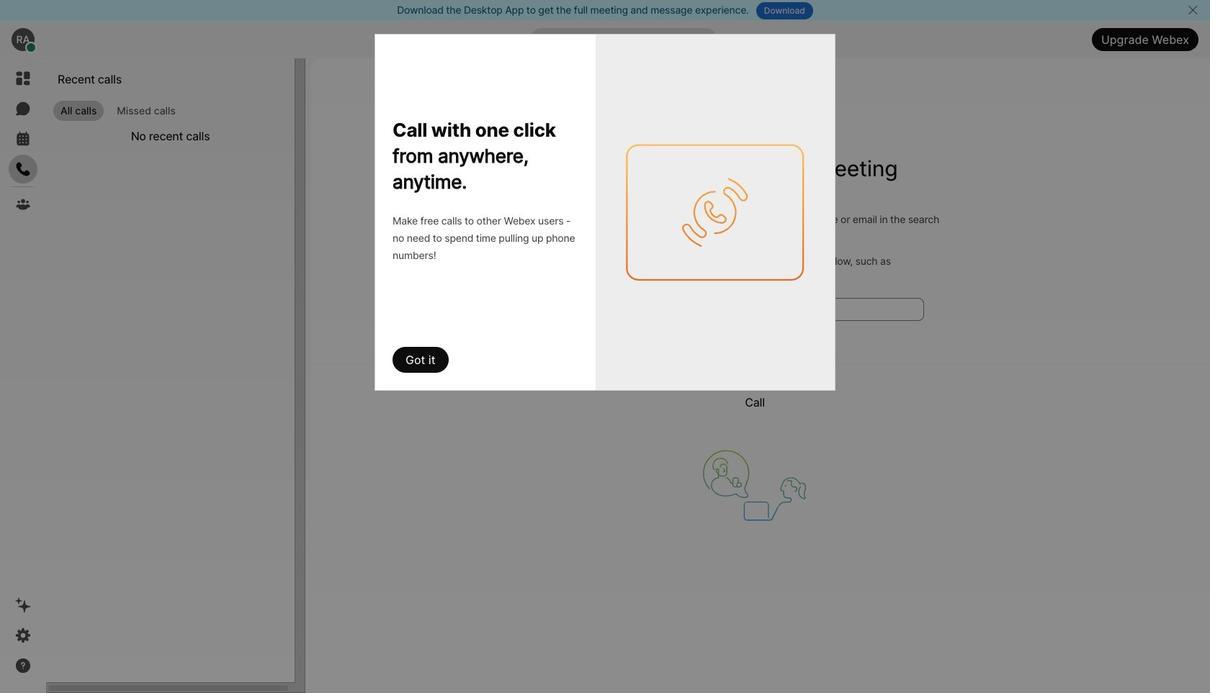 Task type: describe. For each thing, give the bounding box(es) containing it.
cancel_16 image
[[1188, 4, 1199, 16]]

webex tab list
[[9, 64, 37, 219]]



Task type: locate. For each thing, give the bounding box(es) containing it.
search_18 image
[[582, 303, 595, 316]]

dialog
[[375, 34, 836, 660]]

navigation
[[0, 58, 46, 694]]

tab list
[[50, 101, 299, 123]]



Task type: vqa. For each thing, say whether or not it's contained in the screenshot.
cancel_16 icon
yes



